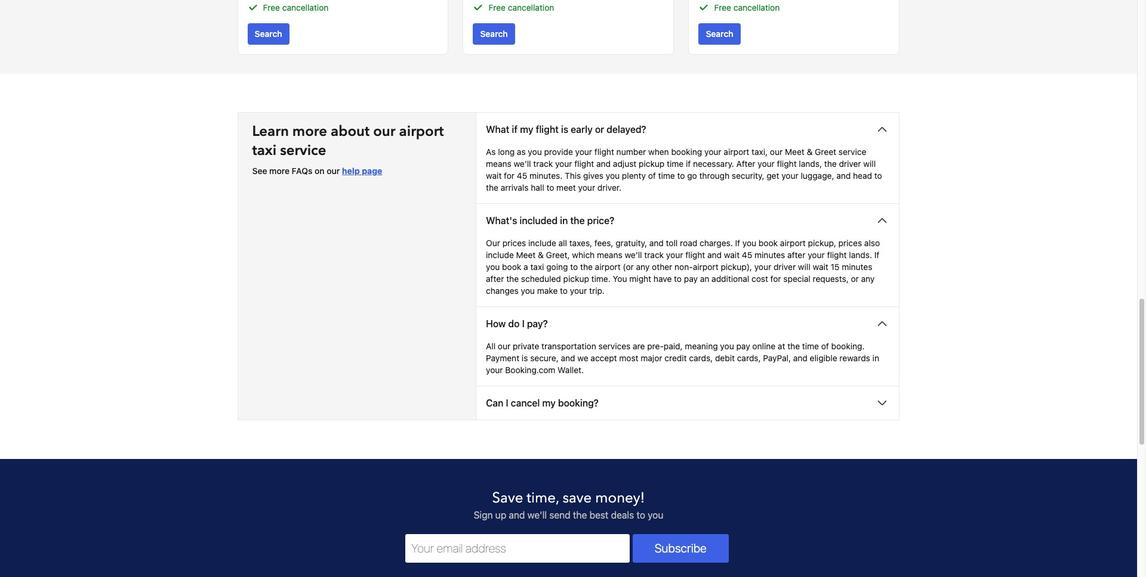 Task type: locate. For each thing, give the bounding box(es) containing it.
page
[[362, 166, 382, 176]]

1 vertical spatial if
[[686, 159, 691, 169]]

0 horizontal spatial free cancellation
[[263, 2, 329, 12]]

to
[[677, 171, 685, 181], [874, 171, 882, 181], [547, 183, 554, 193], [570, 262, 578, 272], [674, 274, 682, 284], [560, 286, 568, 296], [637, 510, 645, 521]]

in up the all
[[560, 215, 568, 226]]

1 vertical spatial is
[[522, 353, 528, 363]]

0 horizontal spatial 45
[[517, 171, 527, 181]]

0 horizontal spatial track
[[533, 159, 553, 169]]

wait left 15
[[813, 262, 828, 272]]

you up the debit
[[720, 341, 734, 351]]

driver inside as long as you provide your flight number when booking your airport taxi, our meet & greet service means we'll track your flight and adjust pickup time if necessary. after your flight lands, the driver will wait for 45 minutes. this gives you plenty of time to go through security, get your luggage, and head to the arrivals hall to meet your driver.
[[839, 159, 861, 169]]

will inside our prices include all taxes, fees, gratuity, and toll road charges. if you book airport pickup, prices also include meet & greet, which means we'll track your flight and wait 45 minutes after your flight lands. if you book a taxi going to the airport (or any other non-airport pickup), your driver will wait 15 minutes after the scheduled pickup time. you might have to pay an additional cost for special requests, or any changes you make to your trip.
[[798, 262, 811, 272]]

1 vertical spatial include
[[486, 250, 514, 260]]

i right do
[[522, 319, 525, 329]]

for inside as long as you provide your flight number when booking your airport taxi, our meet & greet service means we'll track your flight and adjust pickup time if necessary. after your flight lands, the driver will wait for 45 minutes. this gives you plenty of time to go through security, get your luggage, and head to the arrivals hall to meet your driver.
[[504, 171, 515, 181]]

your down gives
[[578, 183, 595, 193]]

0 horizontal spatial is
[[522, 353, 528, 363]]

pay?
[[527, 319, 548, 329]]

toll
[[666, 238, 678, 248]]

will
[[863, 159, 876, 169], [798, 262, 811, 272]]

taxi right a
[[530, 262, 544, 272]]

if inside dropdown button
[[512, 124, 518, 135]]

is left early
[[561, 124, 568, 135]]

your
[[575, 147, 592, 157], [704, 147, 722, 157], [555, 159, 572, 169], [758, 159, 775, 169], [782, 171, 799, 181], [578, 183, 595, 193], [666, 250, 683, 260], [808, 250, 825, 260], [754, 262, 771, 272], [570, 286, 587, 296], [486, 365, 503, 375]]

for right cost
[[771, 274, 781, 284]]

pickup down going
[[563, 274, 589, 284]]

in inside all our private transportation services are pre-paid, meaning you pay online at the time of booking. payment is secure, and we accept most major credit cards, debit cards, paypal, and eligible rewards in your booking.com wallet.
[[873, 353, 879, 363]]

time inside all our private transportation services are pre-paid, meaning you pay online at the time of booking. payment is secure, and we accept most major credit cards, debit cards, paypal, and eligible rewards in your booking.com wallet.
[[802, 341, 819, 351]]

45 up pickup),
[[742, 250, 752, 260]]

if down also
[[874, 250, 880, 260]]

wait inside as long as you provide your flight number when booking your airport taxi, our meet & greet service means we'll track your flight and adjust pickup time if necessary. after your flight lands, the driver will wait for 45 minutes. this gives you plenty of time to go through security, get your luggage, and head to the arrivals hall to meet your driver.
[[486, 171, 502, 181]]

1 horizontal spatial track
[[644, 250, 664, 260]]

1 vertical spatial minutes
[[842, 262, 872, 272]]

1 horizontal spatial will
[[863, 159, 876, 169]]

minutes
[[755, 250, 785, 260], [842, 262, 872, 272]]

this
[[565, 171, 581, 181]]

and inside save time, save money! sign up and we'll send the best deals to you
[[509, 510, 525, 521]]

1 horizontal spatial search button
[[473, 23, 515, 45]]

flight inside dropdown button
[[536, 124, 559, 135]]

free cancellation
[[263, 2, 329, 12], [489, 2, 554, 12], [714, 2, 780, 12]]

when
[[648, 147, 669, 157]]

will up head on the top right of page
[[863, 159, 876, 169]]

any down lands.
[[861, 274, 875, 284]]

pay left an
[[684, 274, 698, 284]]

more
[[292, 122, 327, 141], [269, 166, 290, 176]]

0 horizontal spatial or
[[595, 124, 604, 135]]

you inside all our private transportation services are pre-paid, meaning you pay online at the time of booking. payment is secure, and we accept most major credit cards, debit cards, paypal, and eligible rewards in your booking.com wallet.
[[720, 341, 734, 351]]

our up payment
[[498, 341, 511, 351]]

we'll inside save time, save money! sign up and we'll send the best deals to you
[[528, 510, 547, 521]]

search for 1st search button from right
[[706, 28, 733, 39]]

book left a
[[502, 262, 521, 272]]

1 vertical spatial taxi
[[530, 262, 544, 272]]

&
[[807, 147, 813, 157], [538, 250, 544, 260]]

the
[[824, 159, 837, 169], [486, 183, 498, 193], [570, 215, 585, 226], [580, 262, 593, 272], [506, 274, 519, 284], [788, 341, 800, 351], [573, 510, 587, 521]]

in
[[560, 215, 568, 226], [873, 353, 879, 363]]

1 search from the left
[[255, 28, 282, 39]]

1 vertical spatial i
[[506, 398, 508, 409]]

and right up
[[509, 510, 525, 521]]

the up taxes,
[[570, 215, 585, 226]]

1 vertical spatial for
[[771, 274, 781, 284]]

all our private transportation services are pre-paid, meaning you pay online at the time of booking. payment is secure, and we accept most major credit cards, debit cards, paypal, and eligible rewards in your booking.com wallet.
[[486, 341, 879, 375]]

the right the at
[[788, 341, 800, 351]]

0 vertical spatial will
[[863, 159, 876, 169]]

is down private
[[522, 353, 528, 363]]

0 horizontal spatial if
[[512, 124, 518, 135]]

wait up pickup),
[[724, 250, 740, 260]]

might
[[629, 274, 651, 284]]

plenty
[[622, 171, 646, 181]]

1 horizontal spatial taxi
[[530, 262, 544, 272]]

what if my flight is early or delayed? button
[[476, 113, 899, 146]]

0 vertical spatial we'll
[[514, 159, 531, 169]]

0 horizontal spatial taxi
[[252, 141, 277, 160]]

0 horizontal spatial my
[[520, 124, 533, 135]]

2 vertical spatial time
[[802, 341, 819, 351]]

wait up arrivals
[[486, 171, 502, 181]]

if right what
[[512, 124, 518, 135]]

0 horizontal spatial pickup
[[563, 274, 589, 284]]

more right "learn" at the top left of page
[[292, 122, 327, 141]]

meaning
[[685, 341, 718, 351]]

0 vertical spatial pickup
[[639, 159, 665, 169]]

you down scheduled
[[521, 286, 535, 296]]

more right the see
[[269, 166, 290, 176]]

and down charges.
[[707, 250, 722, 260]]

if right charges.
[[735, 238, 740, 248]]

0 vertical spatial if
[[735, 238, 740, 248]]

0 vertical spatial more
[[292, 122, 327, 141]]

service up head on the top right of page
[[839, 147, 866, 157]]

taxi inside learn more about our airport taxi service see more faqs on our help page
[[252, 141, 277, 160]]

cards, down online
[[737, 353, 761, 363]]

1 horizontal spatial driver
[[839, 159, 861, 169]]

all
[[559, 238, 567, 248]]

flight down road
[[685, 250, 705, 260]]

in right rewards at the right bottom
[[873, 353, 879, 363]]

(or
[[623, 262, 634, 272]]

1 horizontal spatial if
[[686, 159, 691, 169]]

2 free cancellation from the left
[[489, 2, 554, 12]]

pickup
[[639, 159, 665, 169], [563, 274, 589, 284]]

0 horizontal spatial include
[[486, 250, 514, 260]]

0 horizontal spatial will
[[798, 262, 811, 272]]

the down greet
[[824, 159, 837, 169]]

provide
[[544, 147, 573, 157]]

free for third search button from right
[[263, 2, 280, 12]]

you down our
[[486, 262, 500, 272]]

and down the transportation
[[561, 353, 575, 363]]

as long as you provide your flight number when booking your airport taxi, our meet & greet service means we'll track your flight and adjust pickup time if necessary. after your flight lands, the driver will wait for 45 minutes. this gives you plenty of time to go through security, get your luggage, and head to the arrivals hall to meet your driver.
[[486, 147, 882, 193]]

credit
[[665, 353, 687, 363]]

we'll
[[514, 159, 531, 169], [625, 250, 642, 260], [528, 510, 547, 521]]

1 horizontal spatial or
[[851, 274, 859, 284]]

0 horizontal spatial wait
[[486, 171, 502, 181]]

included
[[520, 215, 558, 226]]

meet
[[785, 147, 805, 157], [516, 250, 536, 260]]

1 horizontal spatial minutes
[[842, 262, 872, 272]]

0 vertical spatial i
[[522, 319, 525, 329]]

we'll down time,
[[528, 510, 547, 521]]

2 prices from the left
[[838, 238, 862, 248]]

what's
[[486, 215, 517, 226]]

how do i pay?
[[486, 319, 548, 329]]

0 horizontal spatial for
[[504, 171, 515, 181]]

through
[[699, 171, 730, 181]]

service inside as long as you provide your flight number when booking your airport taxi, our meet & greet service means we'll track your flight and adjust pickup time if necessary. after your flight lands, the driver will wait for 45 minutes. this gives you plenty of time to go through security, get your luggage, and head to the arrivals hall to meet your driver.
[[839, 147, 866, 157]]

1 vertical spatial any
[[861, 274, 875, 284]]

airport
[[399, 122, 444, 141], [724, 147, 749, 157], [780, 238, 806, 248], [595, 262, 621, 272], [693, 262, 719, 272]]

track up the other
[[644, 250, 664, 260]]

after up the special
[[787, 250, 806, 260]]

2 horizontal spatial free
[[714, 2, 731, 12]]

what if my flight is early or delayed?
[[486, 124, 646, 135]]

1 horizontal spatial cards,
[[737, 353, 761, 363]]

1 horizontal spatial if
[[874, 250, 880, 260]]

1 vertical spatial 45
[[742, 250, 752, 260]]

your right get
[[782, 171, 799, 181]]

1 horizontal spatial prices
[[838, 238, 862, 248]]

0 horizontal spatial prices
[[502, 238, 526, 248]]

means down long
[[486, 159, 511, 169]]

my
[[520, 124, 533, 135], [542, 398, 556, 409]]

1 cards, from the left
[[689, 353, 713, 363]]

you
[[528, 147, 542, 157], [606, 171, 620, 181], [743, 238, 756, 248], [486, 262, 500, 272], [521, 286, 535, 296], [720, 341, 734, 351], [648, 510, 663, 521]]

meet inside our prices include all taxes, fees, gratuity, and toll road charges. if you book airport pickup, prices also include meet & greet, which means we'll track your flight and wait 45 minutes after your flight lands. if you book a taxi going to the airport (or any other non-airport pickup), your driver will wait 15 minutes after the scheduled pickup time. you might have to pay an additional cost for special requests, or any changes you make to your trip.
[[516, 250, 536, 260]]

have
[[654, 274, 672, 284]]

2 search from the left
[[480, 28, 508, 39]]

scheduled
[[521, 274, 561, 284]]

free
[[263, 2, 280, 12], [489, 2, 506, 12], [714, 2, 731, 12]]

15
[[831, 262, 840, 272]]

your down payment
[[486, 365, 503, 375]]

adjust
[[613, 159, 637, 169]]

0 vertical spatial after
[[787, 250, 806, 260]]

hall
[[531, 183, 544, 193]]

0 vertical spatial in
[[560, 215, 568, 226]]

or
[[595, 124, 604, 135], [851, 274, 859, 284]]

private
[[513, 341, 539, 351]]

your inside all our private transportation services are pre-paid, meaning you pay online at the time of booking. payment is secure, and we accept most major credit cards, debit cards, paypal, and eligible rewards in your booking.com wallet.
[[486, 365, 503, 375]]

taxi up the see
[[252, 141, 277, 160]]

1 vertical spatial book
[[502, 262, 521, 272]]

1 vertical spatial in
[[873, 353, 879, 363]]

2 vertical spatial wait
[[813, 262, 828, 272]]

0 vertical spatial for
[[504, 171, 515, 181]]

pickup down when
[[639, 159, 665, 169]]

track inside our prices include all taxes, fees, gratuity, and toll road charges. if you book airport pickup, prices also include meet & greet, which means we'll track your flight and wait 45 minutes after your flight lands. if you book a taxi going to the airport (or any other non-airport pickup), your driver will wait 15 minutes after the scheduled pickup time. you might have to pay an additional cost for special requests, or any changes you make to your trip.
[[644, 250, 664, 260]]

our prices include all taxes, fees, gratuity, and toll road charges. if you book airport pickup, prices also include meet & greet, which means we'll track your flight and wait 45 minutes after your flight lands. if you book a taxi going to the airport (or any other non-airport pickup), your driver will wait 15 minutes after the scheduled pickup time. you might have to pay an additional cost for special requests, or any changes you make to your trip.
[[486, 238, 880, 296]]

my up as
[[520, 124, 533, 135]]

the inside save time, save money! sign up and we'll send the best deals to you
[[573, 510, 587, 521]]

1 horizontal spatial of
[[821, 341, 829, 351]]

pickup inside as long as you provide your flight number when booking your airport taxi, our meet & greet service means we'll track your flight and adjust pickup time if necessary. after your flight lands, the driver will wait for 45 minutes. this gives you plenty of time to go through security, get your luggage, and head to the arrivals hall to meet your driver.
[[639, 159, 665, 169]]

3 free from the left
[[714, 2, 731, 12]]

1 horizontal spatial pay
[[736, 341, 750, 351]]

we'll down as
[[514, 159, 531, 169]]

search for third search button from right
[[255, 28, 282, 39]]

0 vertical spatial means
[[486, 159, 511, 169]]

of up the eligible
[[821, 341, 829, 351]]

prices up lands.
[[838, 238, 862, 248]]

what's included in the price? element
[[476, 237, 899, 307]]

3 search from the left
[[706, 28, 733, 39]]

driver up the special
[[774, 262, 796, 272]]

0 horizontal spatial &
[[538, 250, 544, 260]]

3 free cancellation from the left
[[714, 2, 780, 12]]

of
[[648, 171, 656, 181], [821, 341, 829, 351]]

additional
[[712, 274, 749, 284]]

changes
[[486, 286, 519, 296]]

1 horizontal spatial 45
[[742, 250, 752, 260]]

our right taxi, at top right
[[770, 147, 783, 157]]

i inside dropdown button
[[506, 398, 508, 409]]

0 vertical spatial of
[[648, 171, 656, 181]]

0 vertical spatial if
[[512, 124, 518, 135]]

1 vertical spatial meet
[[516, 250, 536, 260]]

driver
[[839, 159, 861, 169], [774, 262, 796, 272]]

0 vertical spatial track
[[533, 159, 553, 169]]

your up cost
[[754, 262, 771, 272]]

1 horizontal spatial &
[[807, 147, 813, 157]]

or right requests,
[[851, 274, 859, 284]]

0 vertical spatial my
[[520, 124, 533, 135]]

1 horizontal spatial is
[[561, 124, 568, 135]]

your down taxi, at top right
[[758, 159, 775, 169]]

are
[[633, 341, 645, 351]]

our
[[486, 238, 500, 248]]

any up 'might'
[[636, 262, 650, 272]]

means down fees,
[[597, 250, 622, 260]]

cards, down meaning
[[689, 353, 713, 363]]

2 horizontal spatial wait
[[813, 262, 828, 272]]

prices right our
[[502, 238, 526, 248]]

flight
[[536, 124, 559, 135], [595, 147, 614, 157], [574, 159, 594, 169], [777, 159, 797, 169], [685, 250, 705, 260], [827, 250, 847, 260]]

payment
[[486, 353, 519, 363]]

taxi inside our prices include all taxes, fees, gratuity, and toll road charges. if you book airport pickup, prices also include meet & greet, which means we'll track your flight and wait 45 minutes after your flight lands. if you book a taxi going to the airport (or any other non-airport pickup), your driver will wait 15 minutes after the scheduled pickup time. you might have to pay an additional cost for special requests, or any changes you make to your trip.
[[530, 262, 544, 272]]

driver up head on the top right of page
[[839, 159, 861, 169]]

your down early
[[575, 147, 592, 157]]

1 horizontal spatial include
[[528, 238, 556, 248]]

0 vertical spatial minutes
[[755, 250, 785, 260]]

1 horizontal spatial i
[[522, 319, 525, 329]]

0 vertical spatial wait
[[486, 171, 502, 181]]

driver inside our prices include all taxes, fees, gratuity, and toll road charges. if you book airport pickup, prices also include meet & greet, which means we'll track your flight and wait 45 minutes after your flight lands. if you book a taxi going to the airport (or any other non-airport pickup), your driver will wait 15 minutes after the scheduled pickup time. you might have to pay an additional cost for special requests, or any changes you make to your trip.
[[774, 262, 796, 272]]

include down our
[[486, 250, 514, 260]]

0 vertical spatial any
[[636, 262, 650, 272]]

0 vertical spatial is
[[561, 124, 568, 135]]

1 vertical spatial my
[[542, 398, 556, 409]]

our inside as long as you provide your flight number when booking your airport taxi, our meet & greet service means we'll track your flight and adjust pickup time if necessary. after your flight lands, the driver will wait for 45 minutes. this gives you plenty of time to go through security, get your luggage, and head to the arrivals hall to meet your driver.
[[770, 147, 783, 157]]

to inside save time, save money! sign up and we'll send the best deals to you
[[637, 510, 645, 521]]

1 vertical spatial pickup
[[563, 274, 589, 284]]

will up the special
[[798, 262, 811, 272]]

2 horizontal spatial free cancellation
[[714, 2, 780, 12]]

is inside dropdown button
[[561, 124, 568, 135]]

2 horizontal spatial search
[[706, 28, 733, 39]]

1 horizontal spatial my
[[542, 398, 556, 409]]

your left trip.
[[570, 286, 587, 296]]

minutes up cost
[[755, 250, 785, 260]]

0 vertical spatial 45
[[517, 171, 527, 181]]

what's included in the price? button
[[476, 204, 899, 237]]

service inside learn more about our airport taxi service see more faqs on our help page
[[280, 141, 326, 160]]

include
[[528, 238, 556, 248], [486, 250, 514, 260]]

1 free from the left
[[263, 2, 280, 12]]

go
[[687, 171, 697, 181]]

learn more about our airport taxi service see more faqs on our help page
[[252, 122, 444, 176]]

to down which
[[570, 262, 578, 272]]

0 vertical spatial &
[[807, 147, 813, 157]]

pay inside our prices include all taxes, fees, gratuity, and toll road charges. if you book airport pickup, prices also include meet & greet, which means we'll track your flight and wait 45 minutes after your flight lands. if you book a taxi going to the airport (or any other non-airport pickup), your driver will wait 15 minutes after the scheduled pickup time. you might have to pay an additional cost for special requests, or any changes you make to your trip.
[[684, 274, 698, 284]]

1 horizontal spatial in
[[873, 353, 879, 363]]

what if my flight is early or delayed? element
[[476, 146, 899, 203]]

include up the greet,
[[528, 238, 556, 248]]

1 horizontal spatial any
[[861, 274, 875, 284]]

1 horizontal spatial search
[[480, 28, 508, 39]]

1 vertical spatial after
[[486, 274, 504, 284]]

0 horizontal spatial cards,
[[689, 353, 713, 363]]

your down pickup,
[[808, 250, 825, 260]]

service
[[280, 141, 326, 160], [839, 147, 866, 157]]

1 vertical spatial driver
[[774, 262, 796, 272]]

1 horizontal spatial for
[[771, 274, 781, 284]]

for
[[504, 171, 515, 181], [771, 274, 781, 284]]

search button
[[247, 23, 289, 45], [473, 23, 515, 45], [699, 23, 741, 45]]

of right plenty
[[648, 171, 656, 181]]

your up necessary.
[[704, 147, 722, 157]]

& up lands,
[[807, 147, 813, 157]]

i inside dropdown button
[[522, 319, 525, 329]]

0 horizontal spatial if
[[735, 238, 740, 248]]

you right deals
[[648, 510, 663, 521]]

major
[[641, 353, 662, 363]]

if inside as long as you provide your flight number when booking your airport taxi, our meet & greet service means we'll track your flight and adjust pickup time if necessary. after your flight lands, the driver will wait for 45 minutes. this gives you plenty of time to go through security, get your luggage, and head to the arrivals hall to meet your driver.
[[686, 159, 691, 169]]

1 horizontal spatial means
[[597, 250, 622, 260]]

2 horizontal spatial search button
[[699, 23, 741, 45]]

time
[[667, 159, 684, 169], [658, 171, 675, 181], [802, 341, 819, 351]]

flight up adjust
[[595, 147, 614, 157]]

our inside all our private transportation services are pre-paid, meaning you pay online at the time of booking. payment is secure, and we accept most major credit cards, debit cards, paypal, and eligible rewards in your booking.com wallet.
[[498, 341, 511, 351]]

minutes down lands.
[[842, 262, 872, 272]]

1 horizontal spatial book
[[759, 238, 778, 248]]

as
[[486, 147, 496, 157]]

0 horizontal spatial search
[[255, 28, 282, 39]]

1 vertical spatial pay
[[736, 341, 750, 351]]

1 vertical spatial will
[[798, 262, 811, 272]]

2 cancellation from the left
[[508, 2, 554, 12]]

time down booking
[[667, 159, 684, 169]]

flight up gives
[[574, 159, 594, 169]]

prices
[[502, 238, 526, 248], [838, 238, 862, 248]]

pay
[[684, 274, 698, 284], [736, 341, 750, 351]]

if down booking
[[686, 159, 691, 169]]

flight up provide
[[536, 124, 559, 135]]

3 cancellation from the left
[[734, 2, 780, 12]]

track inside as long as you provide your flight number when booking your airport taxi, our meet & greet service means we'll track your flight and adjust pickup time if necessary. after your flight lands, the driver will wait for 45 minutes. this gives you plenty of time to go through security, get your luggage, and head to the arrivals hall to meet your driver.
[[533, 159, 553, 169]]

long
[[498, 147, 515, 157]]

cost
[[752, 274, 768, 284]]

my right cancel
[[542, 398, 556, 409]]

1 vertical spatial or
[[851, 274, 859, 284]]

service up faqs
[[280, 141, 326, 160]]

save
[[492, 489, 523, 508]]

for inside our prices include all taxes, fees, gratuity, and toll road charges. if you book airport pickup, prices also include meet & greet, which means we'll track your flight and wait 45 minutes after your flight lands. if you book a taxi going to the airport (or any other non-airport pickup), your driver will wait 15 minutes after the scheduled pickup time. you might have to pay an additional cost for special requests, or any changes you make to your trip.
[[771, 274, 781, 284]]

best
[[590, 510, 609, 521]]

for up arrivals
[[504, 171, 515, 181]]

1 free cancellation from the left
[[263, 2, 329, 12]]

1 cancellation from the left
[[282, 2, 329, 12]]

2 vertical spatial we'll
[[528, 510, 547, 521]]

i
[[522, 319, 525, 329], [506, 398, 508, 409]]

& left the greet,
[[538, 250, 544, 260]]

45 inside our prices include all taxes, fees, gratuity, and toll road charges. if you book airport pickup, prices also include meet & greet, which means we'll track your flight and wait 45 minutes after your flight lands. if you book a taxi going to the airport (or any other non-airport pickup), your driver will wait 15 minutes after the scheduled pickup time. you might have to pay an additional cost for special requests, or any changes you make to your trip.
[[742, 250, 752, 260]]

track up minutes.
[[533, 159, 553, 169]]

meet up lands,
[[785, 147, 805, 157]]

any
[[636, 262, 650, 272], [861, 274, 875, 284]]

& inside as long as you provide your flight number when booking your airport taxi, our meet & greet service means we'll track your flight and adjust pickup time if necessary. after your flight lands, the driver will wait for 45 minutes. this gives you plenty of time to go through security, get your luggage, and head to the arrivals hall to meet your driver.
[[807, 147, 813, 157]]

my inside dropdown button
[[542, 398, 556, 409]]

3 search button from the left
[[699, 23, 741, 45]]

and left the eligible
[[793, 353, 808, 363]]

is
[[561, 124, 568, 135], [522, 353, 528, 363]]

after up 'changes'
[[486, 274, 504, 284]]

to right head on the top right of page
[[874, 171, 882, 181]]

0 horizontal spatial more
[[269, 166, 290, 176]]

learn
[[252, 122, 289, 141]]

2 free from the left
[[489, 2, 506, 12]]

0 horizontal spatial free
[[263, 2, 280, 12]]

time down when
[[658, 171, 675, 181]]

services
[[599, 341, 631, 351]]



Task type: vqa. For each thing, say whether or not it's contained in the screenshot.
the rightmost Search button
yes



Task type: describe. For each thing, give the bounding box(es) containing it.
0 vertical spatial time
[[667, 159, 684, 169]]

can
[[486, 398, 503, 409]]

to left go
[[677, 171, 685, 181]]

other
[[652, 262, 672, 272]]

delayed?
[[607, 124, 646, 135]]

will inside as long as you provide your flight number when booking your airport taxi, our meet & greet service means we'll track your flight and adjust pickup time if necessary. after your flight lands, the driver will wait for 45 minutes. this gives you plenty of time to go through security, get your luggage, and head to the arrivals hall to meet your driver.
[[863, 159, 876, 169]]

free for 1st search button from right
[[714, 2, 731, 12]]

can i cancel my booking? button
[[476, 387, 899, 420]]

all
[[486, 341, 496, 351]]

time,
[[527, 489, 559, 508]]

minutes.
[[530, 171, 563, 181]]

free cancellation for second search button from right
[[489, 2, 554, 12]]

wallet.
[[558, 365, 584, 375]]

we
[[578, 353, 588, 363]]

on
[[315, 166, 325, 176]]

0 horizontal spatial book
[[502, 262, 521, 272]]

online
[[752, 341, 776, 351]]

flight up 15
[[827, 250, 847, 260]]

your down provide
[[555, 159, 572, 169]]

subscribe button
[[633, 535, 729, 563]]

a
[[524, 262, 528, 272]]

also
[[864, 238, 880, 248]]

you right as
[[528, 147, 542, 157]]

1 horizontal spatial more
[[292, 122, 327, 141]]

an
[[700, 274, 709, 284]]

road
[[680, 238, 697, 248]]

to right make
[[560, 286, 568, 296]]

pay inside all our private transportation services are pre-paid, meaning you pay online at the time of booking. payment is secure, and we accept most major credit cards, debit cards, paypal, and eligible rewards in your booking.com wallet.
[[736, 341, 750, 351]]

charges.
[[700, 238, 733, 248]]

pickup),
[[721, 262, 752, 272]]

airport inside as long as you provide your flight number when booking your airport taxi, our meet & greet service means we'll track your flight and adjust pickup time if necessary. after your flight lands, the driver will wait for 45 minutes. this gives you plenty of time to go through security, get your luggage, and head to the arrivals hall to meet your driver.
[[724, 147, 749, 157]]

free cancellation for 1st search button from right
[[714, 2, 780, 12]]

booking.com
[[505, 365, 555, 375]]

subscribe
[[655, 542, 707, 556]]

free cancellation for third search button from right
[[263, 2, 329, 12]]

0 horizontal spatial minutes
[[755, 250, 785, 260]]

make
[[537, 286, 558, 296]]

your down toll
[[666, 250, 683, 260]]

paypal,
[[763, 353, 791, 363]]

you
[[613, 274, 627, 284]]

pickup inside our prices include all taxes, fees, gratuity, and toll road charges. if you book airport pickup, prices also include meet & greet, which means we'll track your flight and wait 45 minutes after your flight lands. if you book a taxi going to the airport (or any other non-airport pickup), your driver will wait 15 minutes after the scheduled pickup time. you might have to pay an additional cost for special requests, or any changes you make to your trip.
[[563, 274, 589, 284]]

1 vertical spatial if
[[874, 250, 880, 260]]

how do i pay? element
[[476, 341, 899, 386]]

luggage,
[[801, 171, 834, 181]]

arrivals
[[501, 183, 529, 193]]

can i cancel my booking?
[[486, 398, 599, 409]]

help page link
[[342, 166, 382, 176]]

which
[[572, 250, 595, 260]]

at
[[778, 341, 785, 351]]

security,
[[732, 171, 764, 181]]

we'll inside as long as you provide your flight number when booking your airport taxi, our meet & greet service means we'll track your flight and adjust pickup time if necessary. after your flight lands, the driver will wait for 45 minutes. this gives you plenty of time to go through security, get your luggage, and head to the arrivals hall to meet your driver.
[[514, 159, 531, 169]]

gratuity,
[[616, 238, 647, 248]]

& inside our prices include all taxes, fees, gratuity, and toll road charges. if you book airport pickup, prices also include meet & greet, which means we'll track your flight and wait 45 minutes after your flight lands. if you book a taxi going to the airport (or any other non-airport pickup), your driver will wait 15 minutes after the scheduled pickup time. you might have to pay an additional cost for special requests, or any changes you make to your trip.
[[538, 250, 544, 260]]

of inside all our private transportation services are pre-paid, meaning you pay online at the time of booking. payment is secure, and we accept most major credit cards, debit cards, paypal, and eligible rewards in your booking.com wallet.
[[821, 341, 829, 351]]

see
[[252, 166, 267, 176]]

trip.
[[589, 286, 605, 296]]

faqs
[[292, 166, 312, 176]]

special
[[783, 274, 811, 284]]

deals
[[611, 510, 634, 521]]

save
[[563, 489, 592, 508]]

0 horizontal spatial any
[[636, 262, 650, 272]]

the inside all our private transportation services are pre-paid, meaning you pay online at the time of booking. payment is secure, and we accept most major credit cards, debit cards, paypal, and eligible rewards in your booking.com wallet.
[[788, 341, 800, 351]]

head
[[853, 171, 872, 181]]

my inside dropdown button
[[520, 124, 533, 135]]

you up pickup),
[[743, 238, 756, 248]]

most
[[619, 353, 638, 363]]

the down which
[[580, 262, 593, 272]]

going
[[546, 262, 568, 272]]

driver.
[[598, 183, 622, 193]]

the up 'changes'
[[506, 274, 519, 284]]

1 vertical spatial time
[[658, 171, 675, 181]]

we'll inside our prices include all taxes, fees, gratuity, and toll road charges. if you book airport pickup, prices also include meet & greet, which means we'll track your flight and wait 45 minutes after your flight lands. if you book a taxi going to the airport (or any other non-airport pickup), your driver will wait 15 minutes after the scheduled pickup time. you might have to pay an additional cost for special requests, or any changes you make to your trip.
[[625, 250, 642, 260]]

or inside our prices include all taxes, fees, gratuity, and toll road charges. if you book airport pickup, prices also include meet & greet, which means we'll track your flight and wait 45 minutes after your flight lands. if you book a taxi going to the airport (or any other non-airport pickup), your driver will wait 15 minutes after the scheduled pickup time. you might have to pay an additional cost for special requests, or any changes you make to your trip.
[[851, 274, 859, 284]]

send
[[549, 510, 571, 521]]

1 horizontal spatial after
[[787, 250, 806, 260]]

after
[[736, 159, 756, 169]]

45 inside as long as you provide your flight number when booking your airport taxi, our meet & greet service means we'll track your flight and adjust pickup time if necessary. after your flight lands, the driver will wait for 45 minutes. this gives you plenty of time to go through security, get your luggage, and head to the arrivals hall to meet your driver.
[[517, 171, 527, 181]]

transportation
[[542, 341, 596, 351]]

2 search button from the left
[[473, 23, 515, 45]]

money!
[[595, 489, 645, 508]]

taxes,
[[569, 238, 592, 248]]

you up driver.
[[606, 171, 620, 181]]

0 horizontal spatial after
[[486, 274, 504, 284]]

paid,
[[664, 341, 683, 351]]

time.
[[591, 274, 611, 284]]

how
[[486, 319, 506, 329]]

1 search button from the left
[[247, 23, 289, 45]]

free for second search button from right
[[489, 2, 506, 12]]

and left toll
[[649, 238, 664, 248]]

fees,
[[595, 238, 613, 248]]

secure,
[[530, 353, 559, 363]]

1 vertical spatial wait
[[724, 250, 740, 260]]

1 vertical spatial more
[[269, 166, 290, 176]]

meet
[[556, 183, 576, 193]]

sign
[[474, 510, 493, 521]]

our right the about
[[373, 122, 395, 141]]

Your email address email field
[[405, 535, 630, 563]]

is inside all our private transportation services are pre-paid, meaning you pay online at the time of booking. payment is secure, and we accept most major credit cards, debit cards, paypal, and eligible rewards in your booking.com wallet.
[[522, 353, 528, 363]]

means inside as long as you provide your flight number when booking your airport taxi, our meet & greet service means we'll track your flight and adjust pickup time if necessary. after your flight lands, the driver will wait for 45 minutes. this gives you plenty of time to go through security, get your luggage, and head to the arrivals hall to meet your driver.
[[486, 159, 511, 169]]

how do i pay? button
[[476, 307, 899, 341]]

in inside dropdown button
[[560, 215, 568, 226]]

to down non-
[[674, 274, 682, 284]]

save time, save money! sign up and we'll send the best deals to you
[[474, 489, 663, 521]]

eligible
[[810, 353, 837, 363]]

lands.
[[849, 250, 872, 260]]

meet inside as long as you provide your flight number when booking your airport taxi, our meet & greet service means we'll track your flight and adjust pickup time if necessary. after your flight lands, the driver will wait for 45 minutes. this gives you plenty of time to go through security, get your luggage, and head to the arrivals hall to meet your driver.
[[785, 147, 805, 157]]

accept
[[591, 353, 617, 363]]

early
[[571, 124, 593, 135]]

or inside dropdown button
[[595, 124, 604, 135]]

cancel
[[511, 398, 540, 409]]

to down minutes.
[[547, 183, 554, 193]]

flight up get
[[777, 159, 797, 169]]

and left head on the top right of page
[[837, 171, 851, 181]]

taxi,
[[752, 147, 768, 157]]

requests,
[[813, 274, 849, 284]]

airport inside learn more about our airport taxi service see more faqs on our help page
[[399, 122, 444, 141]]

gives
[[583, 171, 604, 181]]

of inside as long as you provide your flight number when booking your airport taxi, our meet & greet service means we'll track your flight and adjust pickup time if necessary. after your flight lands, the driver will wait for 45 minutes. this gives you plenty of time to go through security, get your luggage, and head to the arrivals hall to meet your driver.
[[648, 171, 656, 181]]

what's included in the price?
[[486, 215, 614, 226]]

booking?
[[558, 398, 599, 409]]

the left arrivals
[[486, 183, 498, 193]]

you inside save time, save money! sign up and we'll send the best deals to you
[[648, 510, 663, 521]]

up
[[495, 510, 506, 521]]

our right on
[[327, 166, 340, 176]]

2 cards, from the left
[[737, 353, 761, 363]]

1 prices from the left
[[502, 238, 526, 248]]

search for second search button from right
[[480, 28, 508, 39]]

get
[[767, 171, 779, 181]]

greet
[[815, 147, 836, 157]]

pre-
[[647, 341, 664, 351]]

price?
[[587, 215, 614, 226]]

the inside what's included in the price? dropdown button
[[570, 215, 585, 226]]

means inside our prices include all taxes, fees, gratuity, and toll road charges. if you book airport pickup, prices also include meet & greet, which means we'll track your flight and wait 45 minutes after your flight lands. if you book a taxi going to the airport (or any other non-airport pickup), your driver will wait 15 minutes after the scheduled pickup time. you might have to pay an additional cost for special requests, or any changes you make to your trip.
[[597, 250, 622, 260]]

and up gives
[[596, 159, 611, 169]]



